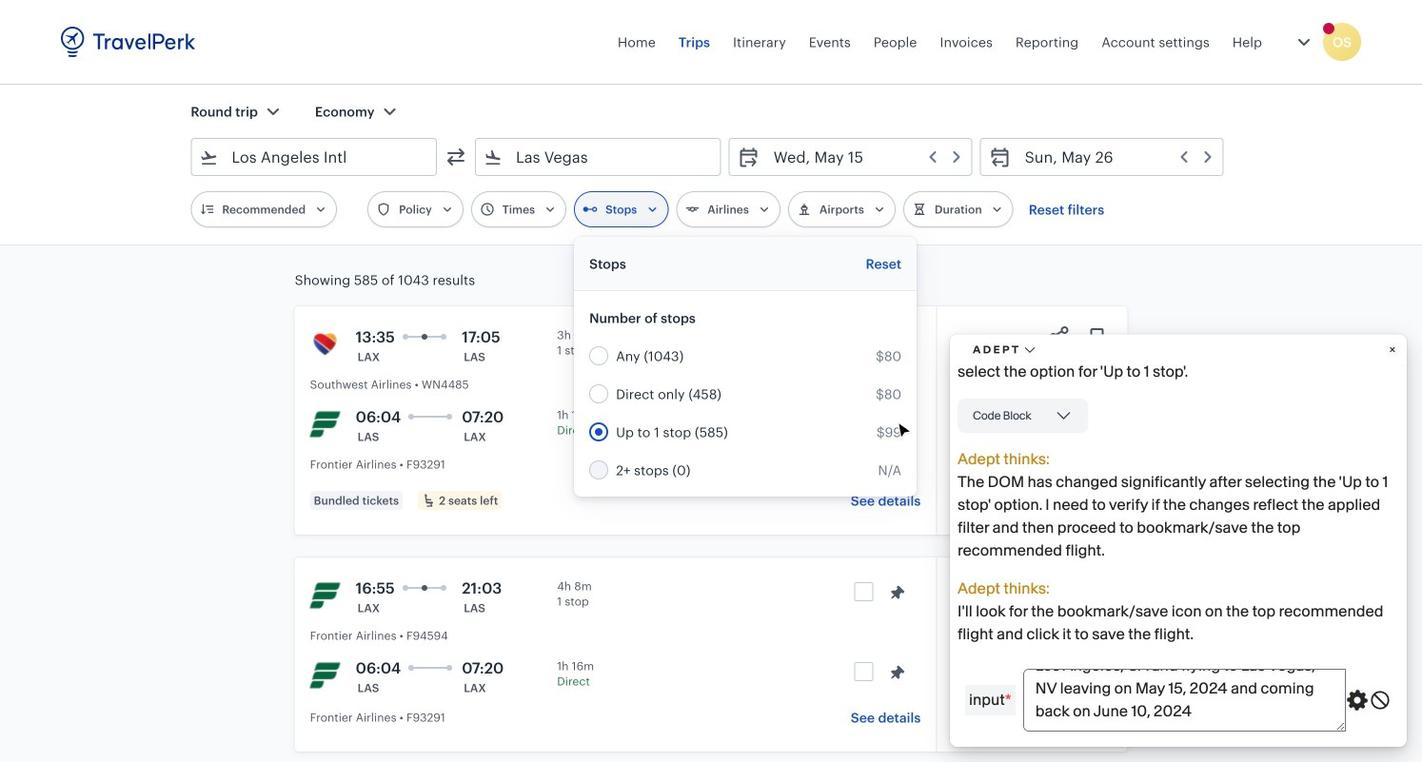 Task type: describe. For each thing, give the bounding box(es) containing it.
southwest airlines image
[[310, 330, 341, 360]]

frontier airlines image for frontier airlines image
[[310, 661, 341, 691]]

To search field
[[503, 142, 696, 172]]

Return field
[[1012, 142, 1216, 172]]

From search field
[[218, 142, 411, 172]]



Task type: locate. For each thing, give the bounding box(es) containing it.
1 vertical spatial frontier airlines image
[[310, 661, 341, 691]]

0 vertical spatial frontier airlines image
[[310, 410, 341, 440]]

frontier airlines image for southwest airlines image
[[310, 410, 341, 440]]

frontier airlines image down frontier airlines image
[[310, 661, 341, 691]]

Depart field
[[761, 142, 964, 172]]

frontier airlines image
[[310, 410, 341, 440], [310, 661, 341, 691]]

frontier airlines image down southwest airlines image
[[310, 410, 341, 440]]

1 frontier airlines image from the top
[[310, 410, 341, 440]]

2 frontier airlines image from the top
[[310, 661, 341, 691]]

frontier airlines image
[[310, 581, 341, 611]]



Task type: vqa. For each thing, say whether or not it's contained in the screenshot.
second Frontier Airlines image from the top of the page
yes



